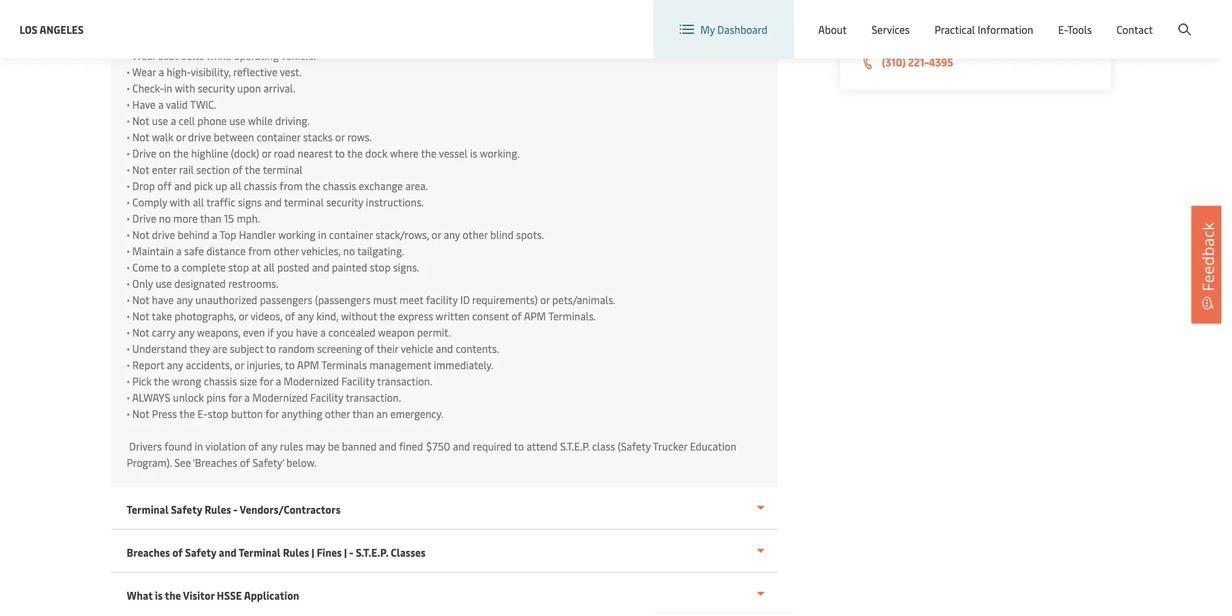 Task type: locate. For each thing, give the bounding box(es) containing it.
login / create account link
[[1069, 0, 1198, 38]]

0 horizontal spatial e-
[[198, 407, 208, 421]]

2 | from the left
[[344, 546, 347, 560]]

not walk or drive between container stacks or rows. •
[[127, 130, 372, 160]]

drop off and pick up all chassis from the chassis exchange area. •
[[127, 179, 428, 209]]

found
[[165, 439, 192, 453]]

1 not from the top
[[133, 114, 149, 128]]

upon down reflective
[[237, 81, 261, 95]]

the left visitor
[[165, 589, 181, 603]]

comply with all traffic signs and terminal security instructions. •
[[127, 195, 424, 225]]

1 horizontal spatial rules
[[283, 546, 309, 560]]

below.
[[287, 456, 317, 470]]

stop left at
[[228, 260, 249, 274]]

feedback
[[1198, 222, 1219, 292]]

chassis up signs
[[244, 179, 277, 193]]

an
[[377, 407, 388, 421]]

no up painted
[[343, 244, 355, 258]]

(dock)
[[231, 146, 259, 160]]

11 • from the top
[[127, 211, 130, 225]]

s.t.e.p. inside dropdown button
[[356, 546, 389, 560]]

fined
[[399, 439, 423, 453]]

terminal up working
[[284, 195, 324, 209]]

1 vertical spatial other
[[274, 244, 299, 258]]

1 vertical spatial container
[[257, 130, 301, 144]]

0 horizontal spatial no
[[159, 211, 171, 225]]

or left road
[[262, 146, 271, 160]]

8 • from the top
[[127, 163, 130, 177]]

drivers found in violation of any rules may be banned and fined $750 and required to attend s.t.e.p. class (safety trucker education program). see 'breaches of safety' below.
[[127, 439, 737, 470]]

and down vehicles, at top left
[[312, 260, 330, 274]]

1 horizontal spatial upon
[[512, 32, 536, 46]]

s.t.e.p. left class
[[560, 439, 590, 453]]

3 not from the top
[[133, 163, 149, 177]]

1 | from the left
[[312, 546, 315, 560]]

not for press
[[133, 407, 149, 421]]

a left cell
[[171, 114, 176, 128]]

1 horizontal spatial -
[[349, 546, 354, 560]]

immediately.
[[434, 358, 494, 372]]

use up walk
[[152, 114, 168, 128]]

off right dropping
[[421, 32, 435, 46]]

0 vertical spatial all
[[230, 179, 241, 193]]

in right found
[[195, 439, 203, 453]]

chassis inside pick the wrong chassis size for a modernized facility transaction. • always unlock pins for a modernized facility transaction. •
[[204, 374, 237, 388]]

and down permit.
[[436, 342, 453, 356]]

not up drop
[[133, 163, 149, 177]]

if
[[268, 325, 274, 339]]

2 vertical spatial other
[[325, 407, 350, 421]]

1 horizontal spatial while
[[248, 114, 273, 128]]

permit.
[[417, 325, 451, 339]]

pins up seat
[[167, 32, 186, 46]]

drive inside drive no more than 15 mph. •
[[133, 211, 156, 225]]

0 horizontal spatial while
[[207, 49, 231, 63]]

• inside the maintain a safe distance from other vehicles, no tailgating. •
[[127, 260, 130, 274]]

2 • from the top
[[127, 65, 130, 79]]

0 vertical spatial apm
[[524, 309, 546, 323]]

a inside not use a cell phone use while driving. •
[[171, 114, 176, 128]]

1 vertical spatial facility
[[310, 391, 344, 405]]

21 • from the top
[[127, 374, 130, 388]]

1 vertical spatial terminal
[[239, 546, 281, 560]]

not left walk
[[133, 130, 149, 144]]

the inside drop off and pick up all chassis from the chassis exchange area. •
[[305, 179, 321, 193]]

any up wrong
[[167, 358, 183, 372]]

and inside come to a complete stop at all posted and painted stop signs. •
[[312, 260, 330, 274]]

a left 'safe'
[[176, 244, 182, 258]]

1 vertical spatial rules
[[283, 546, 309, 560]]

rules down 'breaches
[[205, 503, 231, 517]]

at
[[252, 260, 261, 274]]

section
[[196, 163, 230, 177]]

1 vertical spatial terminal
[[284, 195, 324, 209]]

of down (dock)
[[233, 163, 243, 177]]

2 not from the top
[[133, 130, 149, 144]]

0 horizontal spatial drive
[[152, 228, 175, 242]]

tailgating.
[[358, 244, 405, 258]]

any down designated
[[177, 293, 193, 307]]

15
[[224, 211, 234, 225]]

14 • from the top
[[127, 260, 130, 274]]

terminal
[[127, 503, 169, 517], [239, 546, 281, 560]]

to down if
[[266, 342, 276, 356]]

0 horizontal spatial is
[[155, 589, 163, 603]]

1 vertical spatial no
[[343, 244, 355, 258]]

use inside only use designated restrooms. •
[[156, 277, 172, 291]]

0 horizontal spatial off
[[158, 179, 172, 193]]

is right vessel
[[470, 146, 478, 160]]

1 vertical spatial apm
[[297, 358, 320, 372]]

2 wear from the top
[[132, 65, 156, 79]]

or down cell
[[176, 130, 186, 144]]

0 vertical spatial e-
[[1059, 22, 1068, 36]]

driver
[[860, 23, 888, 37]]

7 not from the top
[[133, 325, 149, 339]]

class
[[593, 439, 616, 453]]

18 • from the top
[[127, 325, 130, 339]]

e- left login
[[1059, 22, 1068, 36]]

(passengers
[[315, 293, 371, 307]]

a right dropping
[[438, 32, 443, 46]]

all inside drop off and pick up all chassis from the chassis exchange area. •
[[230, 179, 241, 193]]

1 vertical spatial is
[[155, 589, 163, 603]]

10 • from the top
[[127, 195, 130, 209]]

rail
[[179, 163, 194, 177]]

the up always
[[154, 374, 170, 388]]

terminal
[[263, 163, 303, 177], [284, 195, 324, 209]]

0 vertical spatial is
[[470, 146, 478, 160]]

not down only
[[133, 293, 149, 307]]

19 • from the top
[[127, 342, 130, 356]]

while inside not use a cell phone use while driving. •
[[248, 114, 273, 128]]

not inside not have any unauthorized passengers (passengers must meet facility id requirements) or pets/animals. •
[[133, 293, 149, 307]]

1 drive from the top
[[133, 146, 156, 160]]

0 vertical spatial terminal
[[127, 503, 169, 517]]

e-tools
[[1059, 22, 1093, 36]]

drive down the comply
[[133, 211, 156, 225]]

terminals
[[322, 358, 367, 372]]

is
[[470, 146, 478, 160], [155, 589, 163, 603]]

a inside come to a complete stop at all posted and painted stop signs. •
[[174, 260, 179, 274]]

to inside understand they are subject to random screening of their vehicle and contents. •
[[266, 342, 276, 356]]

visibility,
[[191, 65, 231, 79]]

1 horizontal spatial e-
[[1059, 22, 1068, 36]]

0 vertical spatial upon
[[512, 32, 536, 46]]

and
[[492, 32, 510, 46], [174, 179, 192, 193], [265, 195, 282, 209], [312, 260, 330, 274], [436, 342, 453, 356], [379, 439, 397, 453], [453, 439, 471, 453], [219, 546, 237, 560]]

0 horizontal spatial container
[[257, 130, 301, 144]]

transaction. up an
[[346, 391, 401, 405]]

come to a complete stop at all posted and painted stop signs. •
[[127, 260, 419, 291]]

instructions.
[[366, 195, 424, 209]]

0 horizontal spatial upon
[[237, 81, 261, 95]]

1 horizontal spatial than
[[353, 407, 374, 421]]

16 • from the top
[[127, 293, 130, 307]]

0 vertical spatial than
[[200, 211, 222, 225]]

or inside not take photographs, or videos, of any kind, without the express written consent of apm terminals. •
[[239, 309, 248, 323]]

1 horizontal spatial drive
[[188, 130, 211, 144]]

any up they
[[178, 325, 195, 339]]

1 vertical spatial off
[[158, 179, 172, 193]]

a left top
[[212, 228, 218, 242]]

a left complete
[[174, 260, 179, 274]]

0 horizontal spatial exchange
[[275, 32, 319, 46]]

1 vertical spatial pins
[[207, 391, 226, 405]]

0 vertical spatial container
[[446, 32, 490, 46]]

attend
[[527, 439, 558, 453]]

weapons,
[[197, 325, 241, 339]]

classes
[[391, 546, 426, 560]]

not inside not use a cell phone use while driving. •
[[133, 114, 149, 128]]

facility down 'report any accidents, or injuries, to apm terminals management immediately. •'
[[310, 391, 344, 405]]

0 vertical spatial while
[[207, 49, 231, 63]]

reflective
[[233, 65, 278, 79]]

working
[[278, 228, 316, 242]]

s.t.e.p. left classes
[[356, 546, 389, 560]]

terminal inside not enter rail section of the terminal •
[[263, 163, 303, 177]]

terminals.
[[549, 309, 596, 323]]

0 horizontal spatial other
[[274, 244, 299, 258]]

any up safety'
[[261, 439, 278, 453]]

what
[[127, 589, 153, 603]]

all down pick
[[193, 195, 204, 209]]

7 • from the top
[[127, 146, 130, 160]]

0 horizontal spatial all
[[193, 195, 204, 209]]

angeles
[[40, 22, 84, 36]]

drive for on
[[133, 146, 156, 160]]

1 vertical spatial wear
[[132, 65, 156, 79]]

2 vertical spatial all
[[264, 260, 275, 274]]

check-
[[133, 81, 164, 95]]

violation
[[206, 439, 246, 453]]

s.t.e.p.
[[560, 439, 590, 453], [356, 546, 389, 560]]

not inside not drive behind a top handler working in container stack/rows, or any other blind spots. •
[[133, 228, 149, 242]]

from up comply with all traffic signs and terminal security instructions. •
[[280, 179, 303, 193]]

8 not from the top
[[133, 407, 149, 421]]

wear up check-
[[132, 65, 156, 79]]

1 horizontal spatial |
[[344, 546, 347, 560]]

17 • from the top
[[127, 309, 130, 323]]

12 • from the top
[[127, 228, 130, 242]]

a down the kind,
[[321, 325, 326, 339]]

6 not from the top
[[133, 309, 149, 323]]

• inside not drive behind a top handler working in container stack/rows, or any other blind spots. •
[[127, 244, 130, 258]]

drive no more than 15 mph. •
[[127, 211, 260, 242]]

be
[[328, 439, 340, 453]]

6 • from the top
[[127, 130, 130, 144]]

report any accidents, or injuries, to apm terminals management immediately. •
[[127, 358, 494, 388]]

1 horizontal spatial container
[[329, 228, 373, 242]]

2 horizontal spatial container
[[446, 32, 490, 46]]

1 horizontal spatial chassis
[[244, 179, 277, 193]]

not left carry
[[133, 325, 149, 339]]

to right nearest
[[335, 146, 345, 160]]

1 vertical spatial drive
[[152, 228, 175, 242]]

1 horizontal spatial exchange
[[359, 179, 403, 193]]

any inside not have any unauthorized passengers (passengers must meet facility id requirements) or pets/animals. •
[[177, 293, 193, 307]]

and right $750
[[453, 439, 471, 453]]

no
[[159, 211, 171, 225], [343, 244, 355, 258]]

0 vertical spatial -
[[233, 503, 238, 517]]

to right come
[[161, 260, 171, 274]]

0 vertical spatial have
[[152, 293, 174, 307]]

while down protected
[[207, 49, 231, 63]]

other up the be at bottom
[[325, 407, 350, 421]]

5 not from the top
[[133, 293, 149, 307]]

all inside come to a complete stop at all posted and painted stop signs. •
[[264, 260, 275, 274]]

while inside wear seat belts while operating vehicle. •
[[207, 49, 231, 63]]

not use a cell phone use while driving. •
[[127, 114, 310, 144]]

or down subject
[[235, 358, 244, 372]]

0 horizontal spatial have
[[152, 293, 174, 307]]

of inside not enter rail section of the terminal •
[[233, 163, 243, 177]]

for up button
[[228, 391, 242, 405]]

or inside not have any unauthorized passengers (passengers must meet facility id requirements) or pets/animals. •
[[541, 293, 550, 307]]

15 • from the top
[[127, 277, 130, 291]]

container inside "unlock pins in protected truck exchange lanes when dropping off a container and upon import delivery completion. •"
[[446, 32, 490, 46]]

0 horizontal spatial security
[[198, 81, 235, 95]]

1 vertical spatial from
[[248, 244, 271, 258]]

facility
[[426, 293, 458, 307]]

dashboard
[[718, 22, 768, 36]]

| left 'fines'
[[312, 546, 315, 560]]

security inside wear a high-visibility, reflective vest. • check-in with security upon arrival. •
[[198, 81, 235, 95]]

they
[[190, 342, 210, 356]]

their
[[377, 342, 399, 356]]

global menu button
[[943, 0, 1044, 39]]

the left vessel
[[421, 146, 437, 160]]

• inside 'report any accidents, or injuries, to apm terminals management immediately. •'
[[127, 374, 130, 388]]

the down (dock)
[[245, 163, 261, 177]]

0 vertical spatial drive
[[133, 146, 156, 160]]

not take photographs, or videos, of any kind, without the express written consent of apm terminals. •
[[127, 309, 596, 339]]

13 • from the top
[[127, 244, 130, 258]]

container inside not drive behind a top handler working in container stack/rows, or any other blind spots. •
[[329, 228, 373, 242]]

to inside drivers found in violation of any rules may be banned and fined $750 and required to attend s.t.e.p. class (safety trucker education program). see 'breaches of safety' below.
[[514, 439, 524, 453]]

other left blind
[[463, 228, 488, 242]]

0 horizontal spatial apm
[[297, 358, 320, 372]]

where
[[390, 146, 419, 160]]

1 • from the top
[[127, 49, 130, 63]]

2 drive from the top
[[133, 211, 156, 225]]

0 vertical spatial other
[[463, 228, 488, 242]]

any inside not take photographs, or videos, of any kind, without the express written consent of apm terminals. •
[[298, 309, 314, 323]]

driver assistance
[[860, 23, 940, 37]]

to down random
[[285, 358, 295, 372]]

and down rail
[[174, 179, 192, 193]]

drive up highline
[[188, 130, 211, 144]]

any inside 'report any accidents, or injuries, to apm terminals management immediately. •'
[[167, 358, 183, 372]]

1 vertical spatial upon
[[237, 81, 261, 95]]

facility down "terminals"
[[342, 374, 375, 388]]

1 vertical spatial -
[[349, 546, 354, 560]]

• inside have a valid twic. •
[[127, 114, 130, 128]]

posted
[[277, 260, 310, 274]]

for right button
[[266, 407, 279, 421]]

1 vertical spatial s.t.e.p.
[[356, 546, 389, 560]]

2 vertical spatial for
[[266, 407, 279, 421]]

1 vertical spatial all
[[193, 195, 204, 209]]

terminal for the
[[263, 163, 303, 177]]

security inside comply with all traffic signs and terminal security instructions. •
[[327, 195, 364, 209]]

and inside comply with all traffic signs and terminal security instructions. •
[[265, 195, 282, 209]]

0 vertical spatial s.t.e.p.
[[560, 439, 590, 453]]

1 horizontal spatial all
[[230, 179, 241, 193]]

• inside drive on the highline (dock) or road nearest to the dock where the vessel is working. •
[[127, 163, 130, 177]]

rules left 'fines'
[[283, 546, 309, 560]]

weapon
[[378, 325, 415, 339]]

not for have
[[133, 293, 149, 307]]

all inside comply with all traffic signs and terminal security instructions. •
[[193, 195, 204, 209]]

• inside understand they are subject to random screening of their vehicle and contents. •
[[127, 358, 130, 372]]

you
[[277, 325, 294, 339]]

0 vertical spatial no
[[159, 211, 171, 225]]

1 vertical spatial have
[[296, 325, 318, 339]]

$750
[[426, 439, 451, 453]]

modernized up not press the e-stop button for anything other than an emergency.
[[253, 391, 308, 405]]

safety'
[[253, 456, 284, 470]]

from inside drop off and pick up all chassis from the chassis exchange area. •
[[280, 179, 303, 193]]

0 horizontal spatial from
[[248, 244, 271, 258]]

while up not walk or drive between container stacks or rows. •
[[248, 114, 273, 128]]

1 vertical spatial transaction.
[[346, 391, 401, 405]]

upon left 'import'
[[512, 32, 536, 46]]

5 • from the top
[[127, 114, 130, 128]]

1 horizontal spatial terminal
[[239, 546, 281, 560]]

pins right the unlock
[[207, 391, 226, 405]]

not inside not take photographs, or videos, of any kind, without the express written consent of apm terminals. •
[[133, 309, 149, 323]]

terminal down road
[[263, 163, 303, 177]]

not press the e-stop button for anything other than an emergency.
[[133, 407, 444, 421]]

4 • from the top
[[127, 97, 130, 111]]

my
[[701, 22, 715, 36]]

or right stack/rows, on the top left
[[432, 228, 441, 242]]

chassis down accidents,
[[204, 374, 237, 388]]

2 horizontal spatial all
[[264, 260, 275, 274]]

1 vertical spatial e-
[[198, 407, 208, 421]]

have up 'take'
[[152, 293, 174, 307]]

lanes
[[322, 32, 346, 46]]

in up "belts"
[[189, 32, 197, 46]]

4 not from the top
[[133, 228, 149, 242]]

for down injuries,
[[260, 374, 273, 388]]

modernized down understand they are subject to random screening of their vehicle and contents. • at the left bottom of page
[[284, 374, 339, 388]]

no left more
[[159, 211, 171, 225]]

wear inside wear a high-visibility, reflective vest. • check-in with security upon arrival. •
[[132, 65, 156, 79]]

1 horizontal spatial s.t.e.p.
[[560, 439, 590, 453]]

only use designated restrooms. •
[[127, 277, 279, 307]]

drive inside not walk or drive between container stacks or rows. •
[[188, 130, 211, 144]]

not inside not carry any weapons, even if you have a concealed weapon permit. •
[[133, 325, 149, 339]]

e- down the unlock
[[198, 407, 208, 421]]

security up not drive behind a top handler working in container stack/rows, or any other blind spots. • at the top
[[327, 195, 364, 209]]

terminal up the application
[[239, 546, 281, 560]]

• inside drop off and pick up all chassis from the chassis exchange area. •
[[127, 195, 130, 209]]

up
[[216, 179, 227, 193]]

0 horizontal spatial s.t.e.p.
[[356, 546, 389, 560]]

services
[[872, 22, 910, 36]]

not inside not enter rail section of the terminal •
[[133, 163, 149, 177]]

mph.
[[237, 211, 260, 225]]

any left the kind,
[[298, 309, 314, 323]]

• inside come to a complete stop at all posted and painted stop signs. •
[[127, 277, 130, 291]]

accidents,
[[186, 358, 232, 372]]

1 horizontal spatial security
[[327, 195, 364, 209]]

location
[[890, 12, 930, 26]]

1 horizontal spatial no
[[343, 244, 355, 258]]

from inside the maintain a safe distance from other vehicles, no tailgating. •
[[248, 244, 271, 258]]

0 vertical spatial security
[[198, 81, 235, 95]]

20 • from the top
[[127, 358, 130, 372]]

apm down random
[[297, 358, 320, 372]]

0 horizontal spatial chassis
[[204, 374, 237, 388]]

0 vertical spatial wear
[[132, 49, 156, 63]]

all right 'up'
[[230, 179, 241, 193]]

or up even
[[239, 309, 248, 323]]

1 vertical spatial drive
[[133, 211, 156, 225]]

wear inside wear seat belts while operating vehicle. •
[[132, 49, 156, 63]]

0 vertical spatial drive
[[188, 130, 211, 144]]

| right 'fines'
[[344, 546, 347, 560]]

1 vertical spatial exchange
[[359, 179, 403, 193]]

0 horizontal spatial |
[[312, 546, 315, 560]]

0 vertical spatial off
[[421, 32, 435, 46]]

2 horizontal spatial other
[[463, 228, 488, 242]]

have
[[152, 293, 174, 307], [296, 325, 318, 339]]

0 vertical spatial terminal
[[263, 163, 303, 177]]

1 horizontal spatial apm
[[524, 309, 546, 323]]

not inside not walk or drive between container stacks or rows. •
[[133, 130, 149, 144]]

0 vertical spatial safety
[[171, 503, 202, 517]]

exchange up vehicle.
[[275, 32, 319, 46]]

banned
[[342, 439, 377, 453]]

the down the must
[[380, 309, 395, 323]]

e-
[[1059, 22, 1068, 36], [198, 407, 208, 421]]

a left valid
[[158, 97, 164, 111]]

0 vertical spatial from
[[280, 179, 303, 193]]

any
[[444, 228, 460, 242], [177, 293, 193, 307], [298, 309, 314, 323], [178, 325, 195, 339], [167, 358, 183, 372], [261, 439, 278, 453]]

top
[[220, 228, 237, 242]]

of inside understand they are subject to random screening of their vehicle and contents. •
[[365, 342, 375, 356]]

0 vertical spatial facility
[[342, 374, 375, 388]]

and up hsse
[[219, 546, 237, 560]]

exchange inside drop off and pick up all chassis from the chassis exchange area. •
[[359, 179, 403, 193]]

22 • from the top
[[127, 391, 130, 405]]

or up terminals.
[[541, 293, 550, 307]]

security down 'visibility,' in the left of the page
[[198, 81, 235, 95]]

1 horizontal spatial pins
[[207, 391, 226, 405]]

9 • from the top
[[127, 179, 130, 193]]

not for carry
[[133, 325, 149, 339]]

a left high-
[[159, 65, 164, 79]]

stop for anything
[[208, 407, 229, 421]]

2 vertical spatial container
[[329, 228, 373, 242]]

must
[[373, 293, 397, 307]]

- down 'breaches
[[233, 503, 238, 517]]

off down enter
[[158, 179, 172, 193]]

0 horizontal spatial pins
[[167, 32, 186, 46]]

0 vertical spatial modernized
[[284, 374, 339, 388]]

1 vertical spatial with
[[170, 195, 190, 209]]

not down always
[[133, 407, 149, 421]]

0 horizontal spatial than
[[200, 211, 222, 225]]

0 vertical spatial rules
[[205, 503, 231, 517]]

• inside not enter rail section of the terminal •
[[127, 179, 130, 193]]

1 wear from the top
[[132, 49, 156, 63]]

use right only
[[156, 277, 172, 291]]

wear
[[132, 49, 156, 63], [132, 65, 156, 79]]

or inside not drive behind a top handler working in container stack/rows, or any other blind spots. •
[[432, 228, 441, 242]]

and left 'import'
[[492, 32, 510, 46]]

of left "their"
[[365, 342, 375, 356]]



Task type: vqa. For each thing, say whether or not it's contained in the screenshot.
&
no



Task type: describe. For each thing, give the bounding box(es) containing it.
kind,
[[317, 309, 339, 323]]

only
[[133, 277, 153, 291]]

handler
[[239, 228, 276, 242]]

not for take
[[133, 309, 149, 323]]

off inside drop off and pick up all chassis from the chassis exchange area. •
[[158, 179, 172, 193]]

terminal safety rules - vendors/contractors button
[[111, 487, 778, 530]]

pets/animals.
[[553, 293, 616, 307]]

walk
[[152, 130, 174, 144]]

• inside comply with all traffic signs and terminal security instructions. •
[[127, 211, 130, 225]]

a inside "unlock pins in protected truck exchange lanes when dropping off a container and upon import delivery completion. •"
[[438, 32, 443, 46]]

unlock
[[173, 391, 204, 405]]

apm inside 'report any accidents, or injuries, to apm terminals management immediately. •'
[[297, 358, 320, 372]]

highline
[[191, 146, 228, 160]]

have inside not have any unauthorized passengers (passengers must meet facility id requirements) or pets/animals. •
[[152, 293, 174, 307]]

menu
[[1004, 12, 1031, 26]]

blind
[[491, 228, 514, 242]]

delivery
[[573, 32, 609, 46]]

the inside pick the wrong chassis size for a modernized facility transaction. • always unlock pins for a modernized facility transaction. •
[[154, 374, 170, 388]]

driving.
[[276, 114, 310, 128]]

(safety
[[618, 439, 651, 453]]

pick
[[133, 374, 152, 388]]

upon inside wear a high-visibility, reflective vest. • check-in with security upon arrival. •
[[237, 81, 261, 95]]

• inside drive no more than 15 mph. •
[[127, 228, 130, 242]]

have a valid twic. •
[[127, 97, 217, 128]]

a inside not drive behind a top handler working in container stack/rows, or any other blind spots. •
[[212, 228, 218, 242]]

to inside come to a complete stop at all posted and painted stop signs. •
[[161, 260, 171, 274]]

los angeles link
[[20, 21, 84, 37]]

1 vertical spatial than
[[353, 407, 374, 421]]

the down the unlock
[[179, 407, 195, 421]]

of up safety'
[[249, 439, 259, 453]]

signs
[[238, 195, 262, 209]]

23 • from the top
[[127, 407, 130, 421]]

required
[[473, 439, 512, 453]]

global menu
[[972, 12, 1031, 26]]

of inside dropdown button
[[173, 546, 183, 560]]

road
[[274, 146, 295, 160]]

the inside 'dropdown button'
[[165, 589, 181, 603]]

what is the visitor hsse application
[[127, 589, 299, 603]]

apm inside not take photographs, or videos, of any kind, without the express written consent of apm terminals. •
[[524, 309, 546, 323]]

the inside not enter rail section of the terminal •
[[245, 163, 261, 177]]

a inside have a valid twic. •
[[158, 97, 164, 111]]

not for use
[[133, 114, 149, 128]]

0 horizontal spatial rules
[[205, 503, 231, 517]]

restrooms.
[[228, 277, 279, 291]]

off inside "unlock pins in protected truck exchange lanes when dropping off a container and upon import delivery completion. •"
[[421, 32, 435, 46]]

trucker
[[653, 439, 688, 453]]

protected
[[200, 32, 246, 46]]

press
[[152, 407, 177, 421]]

in inside "unlock pins in protected truck exchange lanes when dropping off a container and upon import delivery completion. •"
[[189, 32, 197, 46]]

pins inside "unlock pins in protected truck exchange lanes when dropping off a container and upon import delivery completion. •"
[[167, 32, 186, 46]]

a inside not carry any weapons, even if you have a concealed weapon permit. •
[[321, 325, 326, 339]]

• inside wear seat belts while operating vehicle. •
[[127, 65, 130, 79]]

wear for seat
[[132, 49, 156, 63]]

drive for no
[[133, 211, 156, 225]]

the right on
[[173, 146, 189, 160]]

my dashboard
[[701, 22, 768, 36]]

practical information
[[935, 22, 1034, 36]]

subject
[[230, 342, 264, 356]]

of left safety'
[[240, 456, 250, 470]]

stop for posted
[[228, 260, 249, 274]]

phone
[[198, 114, 227, 128]]

and left fined
[[379, 439, 397, 453]]

a up button
[[245, 391, 250, 405]]

exchange inside "unlock pins in protected truck exchange lanes when dropping off a container and upon import delivery completion. •"
[[275, 32, 319, 46]]

or inside drive on the highline (dock) or road nearest to the dock where the vessel is working. •
[[262, 146, 271, 160]]

switch location
[[856, 12, 930, 26]]

los angeles
[[20, 22, 84, 36]]

pick the wrong chassis size for a modernized facility transaction. • always unlock pins for a modernized facility transaction. •
[[127, 374, 433, 421]]

not for enter
[[133, 163, 149, 177]]

feedback button
[[1192, 206, 1223, 323]]

application
[[244, 589, 299, 603]]

use for a
[[152, 114, 168, 128]]

of down passengers
[[285, 309, 295, 323]]

button
[[231, 407, 263, 421]]

fines
[[317, 546, 342, 560]]

container inside not walk or drive between container stacks or rows. •
[[257, 130, 301, 144]]

tools
[[1068, 22, 1093, 36]]

than inside drive no more than 15 mph. •
[[200, 211, 222, 225]]

spots.
[[517, 228, 544, 242]]

pins inside pick the wrong chassis size for a modernized facility transaction. • always unlock pins for a modernized facility transaction. •
[[207, 391, 226, 405]]

(310) 221-4395 link
[[860, 54, 1092, 71]]

emergency.
[[391, 407, 444, 421]]

education
[[690, 439, 737, 453]]

between
[[214, 130, 254, 144]]

designated
[[174, 277, 226, 291]]

or left rows.
[[335, 130, 345, 144]]

breaches
[[127, 546, 170, 560]]

videos,
[[251, 309, 283, 323]]

and inside dropdown button
[[219, 546, 237, 560]]

what is the visitor hsse application button
[[111, 573, 778, 614]]

any inside not carry any weapons, even if you have a concealed weapon permit. •
[[178, 325, 195, 339]]

breaches of safety and terminal rules | fines | - s.t.e.p. classes
[[127, 546, 426, 560]]

0 horizontal spatial -
[[233, 503, 238, 517]]

meet
[[400, 293, 424, 307]]

in inside not drive behind a top handler working in container stack/rows, or any other blind spots. •
[[318, 228, 327, 242]]

and inside "unlock pins in protected truck exchange lanes when dropping off a container and upon import delivery completion. •"
[[492, 32, 510, 46]]

or inside 'report any accidents, or injuries, to apm terminals management immediately. •'
[[235, 358, 244, 372]]

breaches of safety and terminal rules | fines | - s.t.e.p. classes button
[[111, 530, 778, 573]]

rows.
[[348, 130, 372, 144]]

carry
[[152, 325, 176, 339]]

0 vertical spatial transaction.
[[377, 374, 433, 388]]

valid
[[166, 97, 188, 111]]

have inside not carry any weapons, even if you have a concealed weapon permit. •
[[296, 325, 318, 339]]

and inside understand they are subject to random screening of their vehicle and contents. •
[[436, 342, 453, 356]]

0 horizontal spatial terminal
[[127, 503, 169, 517]]

wear for a
[[132, 65, 156, 79]]

operating
[[234, 49, 279, 63]]

1 vertical spatial safety
[[185, 546, 217, 560]]

written
[[436, 309, 470, 323]]

photographs,
[[175, 309, 236, 323]]

high-
[[167, 65, 191, 79]]

arrival.
[[264, 81, 296, 95]]

use for designated
[[156, 277, 172, 291]]

nearest
[[298, 146, 333, 160]]

• inside "unlock pins in protected truck exchange lanes when dropping off a container and upon import delivery completion. •"
[[127, 49, 130, 63]]

0 vertical spatial for
[[260, 374, 273, 388]]

to inside 'report any accidents, or injuries, to apm terminals management immediately. •'
[[285, 358, 295, 372]]

wrong
[[172, 374, 201, 388]]

take
[[152, 309, 172, 323]]

• inside only use designated restrooms. •
[[127, 293, 130, 307]]

not enter rail section of the terminal •
[[127, 163, 303, 193]]

information
[[978, 22, 1034, 36]]

anything
[[282, 407, 323, 421]]

no inside drive no more than 15 mph. •
[[159, 211, 171, 225]]

is inside 'dropdown button'
[[155, 589, 163, 603]]

no inside the maintain a safe distance from other vehicles, no tailgating. •
[[343, 244, 355, 258]]

with inside wear a high-visibility, reflective vest. • check-in with security upon arrival. •
[[175, 81, 195, 95]]

vehicle
[[401, 342, 434, 356]]

a inside the maintain a safe distance from other vehicles, no tailgating. •
[[176, 244, 182, 258]]

upon inside "unlock pins in protected truck exchange lanes when dropping off a container and upon import delivery completion. •"
[[512, 32, 536, 46]]

with inside comply with all traffic signs and terminal security instructions. •
[[170, 195, 190, 209]]

the down rows.
[[347, 146, 363, 160]]

a inside wear a high-visibility, reflective vest. • check-in with security upon arrival. •
[[159, 65, 164, 79]]

1 vertical spatial modernized
[[253, 391, 308, 405]]

working.
[[480, 146, 520, 160]]

other inside the maintain a safe distance from other vehicles, no tailgating. •
[[274, 244, 299, 258]]

other inside not drive behind a top handler working in container stack/rows, or any other blind spots. •
[[463, 228, 488, 242]]

use up "between"
[[229, 114, 246, 128]]

1 vertical spatial for
[[228, 391, 242, 405]]

in inside wear a high-visibility, reflective vest. • check-in with security upon arrival. •
[[164, 81, 172, 95]]

practical information button
[[935, 0, 1034, 59]]

vessel
[[439, 146, 468, 160]]

complete
[[182, 260, 226, 274]]

safe
[[184, 244, 204, 258]]

not for drive
[[133, 228, 149, 242]]

maintain
[[133, 244, 174, 258]]

drive inside not drive behind a top handler working in container stack/rows, or any other blind spots. •
[[152, 228, 175, 242]]

and inside drop off and pick up all chassis from the chassis exchange area. •
[[174, 179, 192, 193]]

a down injuries,
[[276, 374, 281, 388]]

• inside not have any unauthorized passengers (passengers must meet facility id requirements) or pets/animals. •
[[127, 309, 130, 323]]

not for walk
[[133, 130, 149, 144]]

'breaches
[[193, 456, 237, 470]]

of down requirements) at left top
[[512, 309, 522, 323]]

see
[[174, 456, 191, 470]]

the inside not take photographs, or videos, of any kind, without the express written consent of apm terminals. •
[[380, 309, 395, 323]]

• inside not take photographs, or videos, of any kind, without the express written consent of apm terminals. •
[[127, 325, 130, 339]]

maintain a safe distance from other vehicles, no tailgating. •
[[127, 244, 405, 274]]

to inside drive on the highline (dock) or road nearest to the dock where the vessel is working. •
[[335, 146, 345, 160]]

s.t.e.p. inside drivers found in violation of any rules may be banned and fined $750 and required to attend s.t.e.p. class (safety trucker education program). see 'breaches of safety' below.
[[560, 439, 590, 453]]

vehicles,
[[301, 244, 341, 258]]

hsse
[[217, 589, 242, 603]]

• inside not carry any weapons, even if you have a concealed weapon permit. •
[[127, 342, 130, 356]]

management
[[370, 358, 432, 372]]

3 • from the top
[[127, 81, 130, 95]]

any inside drivers found in violation of any rules may be banned and fined $750 and required to attend s.t.e.p. class (safety trucker education program). see 'breaches of safety' below.
[[261, 439, 278, 453]]

any inside not drive behind a top handler working in container stack/rows, or any other blind spots. •
[[444, 228, 460, 242]]

• inside not walk or drive between container stacks or rows. •
[[127, 146, 130, 160]]

• inside not use a cell phone use while driving. •
[[127, 130, 130, 144]]

id
[[461, 293, 470, 307]]

is inside drive on the highline (dock) or road nearest to the dock where the vessel is working. •
[[470, 146, 478, 160]]

vest.
[[280, 65, 302, 79]]

contact
[[1117, 22, 1154, 36]]

221-
[[909, 55, 929, 69]]

have
[[133, 97, 156, 111]]

drivers
[[129, 439, 162, 453]]

los
[[20, 22, 38, 36]]

e- inside popup button
[[1059, 22, 1068, 36]]

terminal for and
[[284, 195, 324, 209]]

in inside drivers found in violation of any rules may be banned and fined $750 and required to attend s.t.e.p. class (safety trucker education program). see 'breaches of safety' below.
[[195, 439, 203, 453]]

unlock
[[133, 32, 165, 46]]

stop down tailgating.
[[370, 260, 391, 274]]

2 horizontal spatial chassis
[[323, 179, 356, 193]]

random
[[279, 342, 315, 356]]

twic.
[[190, 97, 217, 111]]



